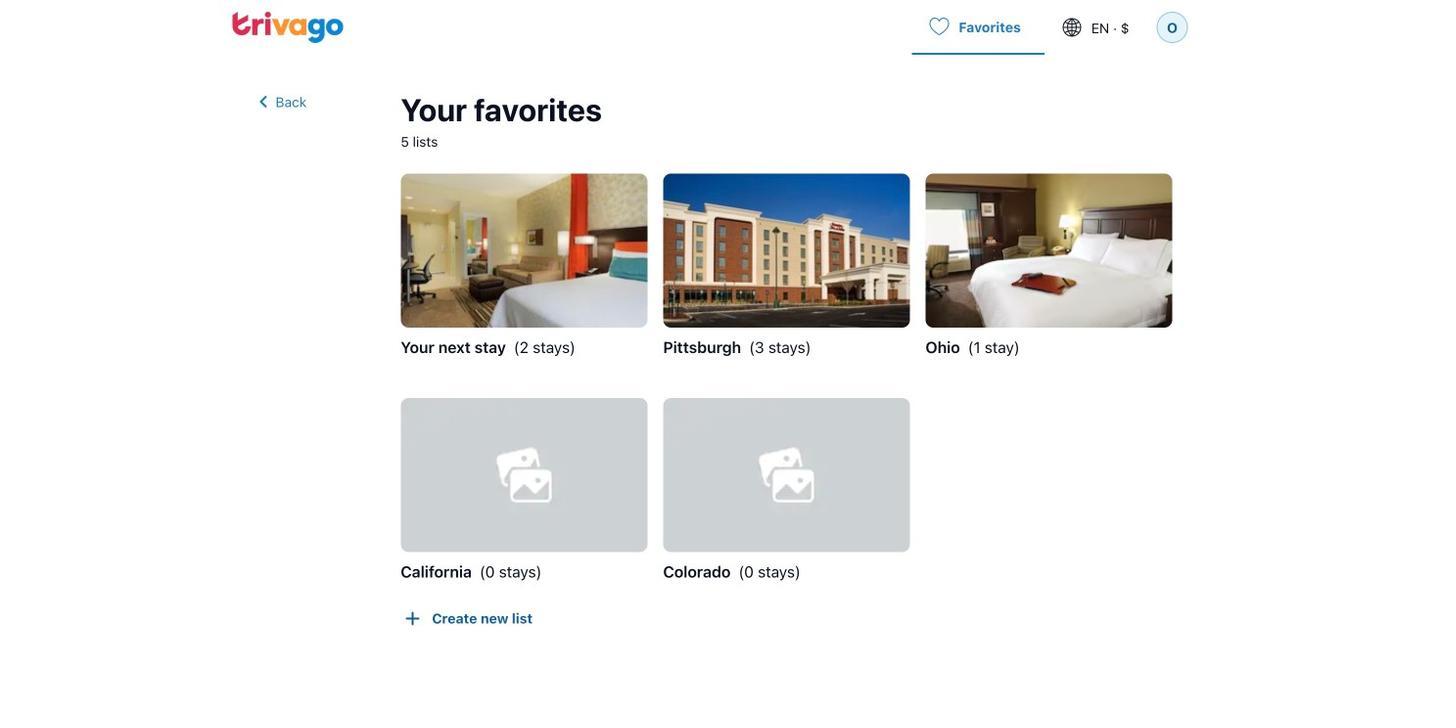 Task type: describe. For each thing, give the bounding box(es) containing it.
your next stay image
[[401, 174, 648, 328]]

pittsburgh image
[[663, 174, 910, 328]]

colorado image
[[663, 399, 910, 553]]



Task type: locate. For each thing, give the bounding box(es) containing it.
california image
[[401, 399, 648, 553]]

ohio image
[[926, 174, 1172, 328]]

trivago logo image
[[233, 12, 344, 43]]



